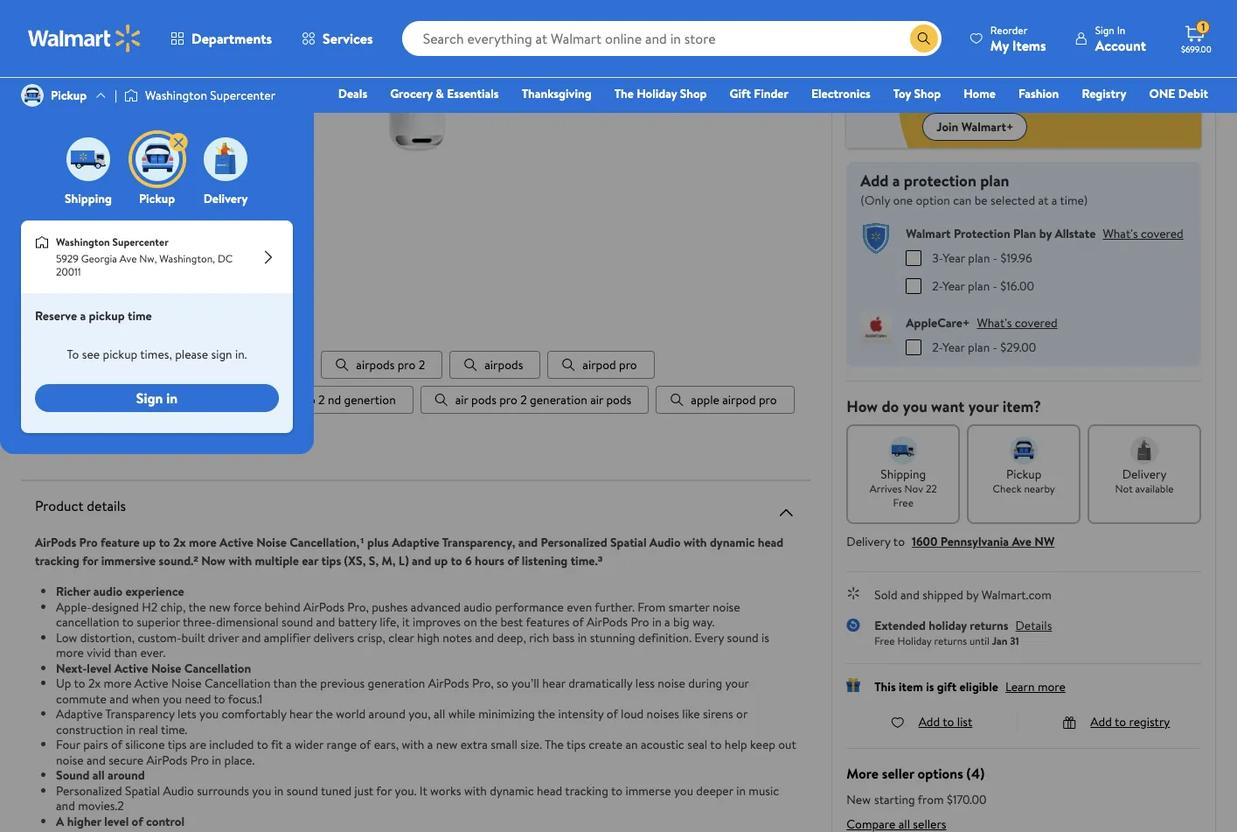 Task type: locate. For each thing, give the bounding box(es) containing it.
2 - from the top
[[994, 277, 998, 294]]

1 horizontal spatial it
[[1038, 76, 1045, 91]]

pods down airpod pro
[[607, 391, 632, 409]]

starting down seller
[[875, 790, 916, 808]]

add a protection plan
[[861, 170, 1010, 192]]

pro left feature
[[79, 534, 98, 552]]

2x up sound.²
[[173, 534, 186, 552]]

- for $29.00
[[994, 338, 998, 356]]

sign
[[211, 346, 232, 363]]

1 vertical spatial all
[[92, 767, 105, 784]]

tips left create
[[567, 736, 586, 754]]

around down silicone
[[108, 767, 145, 784]]

2 2- from the top
[[933, 338, 943, 356]]

1 2- from the top
[[933, 277, 943, 294]]

noise up lets
[[171, 675, 202, 692]]

0 horizontal spatial on
[[176, 312, 194, 335]]

up up the immersive
[[143, 534, 156, 552]]

1 vertical spatial it
[[402, 614, 410, 631]]

save
[[923, 59, 948, 76]]

sirens
[[703, 706, 734, 723]]

0 horizontal spatial for
[[82, 552, 98, 570]]

what's
[[1104, 224, 1139, 242], [978, 314, 1013, 331]]

with right now
[[229, 552, 252, 570]]

0 vertical spatial covered
[[1142, 224, 1184, 242]]

music
[[749, 782, 780, 800]]

1 horizontal spatial shop
[[915, 85, 942, 102]]

and down sound
[[56, 797, 75, 815]]

 image
[[21, 84, 44, 107], [124, 87, 138, 104], [66, 137, 110, 181], [135, 137, 179, 181], [204, 137, 248, 181], [35, 235, 49, 249]]

2nd inside 'list item'
[[118, 391, 138, 409]]

year for 2-year plan - $29.00
[[943, 338, 966, 356]]

0 horizontal spatial what's covered button
[[978, 314, 1058, 331]]

now
[[201, 552, 226, 570]]

personalized up "higher"
[[56, 782, 122, 800]]

adaptive up l)
[[392, 534, 440, 552]]

head inside airpods pro feature up to 2x more active noise cancellation,¹ plus adaptive transparency, and personalized spatial audio with dynamic head tracking for immersive sound.² now with multiple ear tips (xs, s, m, l) and up to 6 hours of listening time.³
[[758, 534, 784, 552]]

adaptive inside airpods pro feature up to 2x more active noise cancellation,¹ plus adaptive transparency, and personalized spatial audio with dynamic head tracking for immersive sound.² now with multiple ear tips (xs, s, m, l) and up to 6 hours of listening time.³
[[392, 534, 440, 552]]

0 horizontal spatial washington
[[56, 235, 110, 249]]

and right l)
[[412, 552, 432, 570]]

sold and shipped by walmart.com
[[875, 586, 1052, 603]]

delivery for delivery not available
[[1123, 465, 1167, 483]]

pickup up washington supercenter 5929 georgia ave nw, washington, dc 20011
[[139, 190, 175, 207]]

1 vertical spatial adaptive
[[56, 706, 103, 723]]

tuned
[[321, 782, 352, 800]]

airpods inside button
[[485, 356, 523, 374]]

washington right |
[[145, 87, 207, 104]]

2 year from the top
[[943, 277, 966, 294]]

for inside airpods pro feature up to 2x more active noise cancellation,¹ plus adaptive transparency, and personalized spatial audio with dynamic head tracking for immersive sound.² now with multiple ear tips (xs, s, m, l) and up to 6 hours of listening time.³
[[82, 552, 98, 570]]

walmart plus image
[[847, 52, 909, 148]]

add for add to list
[[919, 713, 941, 730]]

2 horizontal spatial air
[[591, 391, 604, 409]]

 image inside shipping button
[[66, 137, 110, 181]]

0 horizontal spatial holiday
[[637, 85, 678, 102]]

1 horizontal spatial washington
[[145, 87, 207, 104]]

airpod pros list item
[[202, 351, 314, 379]]

please
[[175, 346, 208, 363]]

active inside airpods pro feature up to 2x more active noise cancellation,¹ plus adaptive transparency, and personalized spatial audio with dynamic head tracking for immersive sound.² now with multiple ear tips (xs, s, m, l) and up to 6 hours of listening time.³
[[220, 534, 254, 552]]

shipping for shipping arrives nov 22 free
[[881, 465, 927, 483]]

dynamic inside airpods pro feature up to 2x more active noise cancellation,¹ plus adaptive transparency, and personalized spatial audio with dynamic head tracking for immersive sound.² now with multiple ear tips (xs, s, m, l) and up to 6 hours of listening time.³
[[710, 534, 755, 552]]

(xs,
[[344, 552, 366, 570]]

Walmart Site-Wide search field
[[402, 21, 942, 56]]

and right 'driver'
[[242, 629, 261, 647]]

you right lets
[[200, 706, 219, 723]]

2 left nd
[[319, 391, 325, 409]]

0 horizontal spatial sign
[[136, 389, 163, 408]]

pickup left time
[[89, 307, 125, 325]]

airpods pro 2nd generation button
[[21, 386, 216, 414]]

of inside airpods pro feature up to 2x more active noise cancellation,¹ plus adaptive transparency, and personalized spatial audio with dynamic head tracking for immersive sound.² now with multiple ear tips (xs, s, m, l) and up to 6 hours of listening time.³
[[508, 552, 519, 570]]

how
[[847, 395, 878, 417]]

join walmart+
[[937, 118, 1014, 136]]

a
[[1169, 76, 1174, 91], [893, 170, 901, 192], [80, 307, 86, 325], [665, 614, 671, 631], [286, 736, 292, 754], [428, 736, 433, 754]]

shop
[[1013, 76, 1036, 91], [680, 85, 707, 102], [915, 85, 942, 102]]

high
[[417, 629, 440, 647]]

all right you,
[[434, 706, 446, 723]]

0 vertical spatial on
[[991, 59, 1004, 76]]

airpods pro 2nd generation list item
[[21, 386, 216, 414]]

walmart+ down one debit link at the right
[[1157, 109, 1209, 127]]

extra
[[461, 736, 488, 754]]

0 vertical spatial than
[[114, 644, 137, 662]]

pennsylvania
[[941, 532, 1010, 550]]

1 horizontal spatial what's
[[1104, 224, 1139, 242]]

holiday inside extended holiday returns details free holiday returns until jan 31
[[898, 633, 932, 648]]

walmart up the 3-
[[907, 224, 952, 242]]

noise down construction
[[56, 751, 84, 769]]

search icon image
[[918, 31, 932, 45]]

2 air from the left
[[456, 391, 469, 409]]

 image for shipping
[[66, 137, 110, 181]]

2 horizontal spatial shop
[[1013, 76, 1036, 91]]

washington inside washington supercenter 5929 georgia ave nw, washington, dc 20011
[[56, 235, 110, 249]]

 image left delivery button
[[135, 137, 179, 181]]

this
[[1007, 59, 1027, 76], [72, 435, 100, 459]]

tips inside airpods pro feature up to 2x more active noise cancellation,¹ plus adaptive transparency, and personalized spatial audio with dynamic head tracking for immersive sound.² now with multiple ear tips (xs, s, m, l) and up to 6 hours of listening time.³
[[322, 552, 341, 570]]

0 vertical spatial washington
[[145, 87, 207, 104]]

pickup down intent image for pickup
[[1007, 465, 1042, 483]]

1 horizontal spatial 2x
[[173, 534, 186, 552]]

2 vertical spatial on
[[464, 614, 477, 631]]

Search search field
[[402, 21, 942, 56]]

genertion
[[344, 391, 396, 409]]

noise right less
[[658, 675, 686, 692]]

sign inside sign in account
[[1096, 22, 1115, 37]]

air for air pods pro 2 generation air pods
[[456, 391, 469, 409]]

0 horizontal spatial delivery
[[204, 190, 248, 207]]

0 vertical spatial head
[[758, 534, 784, 552]]

audio up control
[[163, 782, 194, 800]]

 image for pickup
[[21, 84, 44, 107]]

audio
[[93, 583, 123, 601], [464, 598, 493, 616]]

this item is gift eligible learn more
[[875, 678, 1066, 695]]

0 vertical spatial level
[[87, 660, 111, 677]]

hear
[[543, 675, 566, 692], [290, 706, 313, 723]]

1 vertical spatial around
[[108, 767, 145, 784]]

tracking inside airpods pro feature up to 2x more active noise cancellation,¹ plus adaptive transparency, and personalized spatial audio with dynamic head tracking for immersive sound.² now with multiple ear tips (xs, s, m, l) and up to 6 hours of listening time.³
[[35, 552, 79, 570]]

0 horizontal spatial tracking
[[35, 552, 79, 570]]

higher
[[67, 813, 101, 830]]

1 - from the top
[[994, 249, 998, 266]]

search
[[126, 312, 172, 335]]

0 horizontal spatial airpod
[[237, 356, 271, 374]]

 image inside delivery button
[[204, 137, 248, 181]]

0 vertical spatial adaptive
[[392, 534, 440, 552]]

just
[[355, 782, 374, 800]]

pickup left |
[[51, 87, 87, 104]]

airpods down product
[[35, 534, 76, 552]]

year down protection
[[943, 249, 966, 266]]

more right learn
[[1038, 678, 1066, 695]]

it
[[1038, 76, 1045, 91], [402, 614, 410, 631]]

delivery for delivery
[[204, 190, 248, 207]]

movies.2
[[78, 797, 124, 815]]

noise up multiple
[[257, 534, 287, 552]]

1 vertical spatial shipping
[[881, 465, 927, 483]]

1 vertical spatial personalized
[[56, 782, 122, 800]]

1 vertical spatial ave
[[1013, 532, 1032, 550]]

holiday down walmart site-wide search box
[[637, 85, 678, 102]]

supercenter for washington supercenter 5929 georgia ave nw, washington, dc 20011
[[112, 235, 169, 249]]

item?
[[1003, 395, 1042, 417]]

1 horizontal spatial covered
[[1142, 224, 1184, 242]]

1 horizontal spatial add
[[919, 713, 941, 730]]

1 vertical spatial head
[[537, 782, 563, 800]]

starting inside more seller options (4) new starting from $170.00
[[875, 790, 916, 808]]

1600 pennsylvania ave nw button
[[913, 532, 1055, 550]]

spatial down secure
[[125, 782, 160, 800]]

it right life,
[[402, 614, 410, 631]]

level down distortion,
[[87, 660, 111, 677]]

departments button
[[156, 17, 287, 59]]

around
[[369, 706, 406, 723], [108, 767, 145, 784]]

1 horizontal spatial ave
[[1013, 532, 1032, 550]]

personalized inside richer audio experience apple-designed h2 chip, the new force behind airpods pro, pushes advanced audio performance even further. from smarter noise cancellation to superior three-dimensional sound and battery life, it improves on the best features of airpods pro in a big way. low distortion, custom-built driver and amplifier delivers crisp, clear high notes and deep, rich bass in stunning definition. every sound is more vivid than ever. next-level active noise cancellation up to 2x more active noise cancellation than the previous generation airpods pro, so you'll hear dramatically less noise during your commute and when you need to focus.1 adaptive transparency lets you comfortably hear the world around you, all while minimizing the intensity of loud noises like sirens or construction in real time. four pairs of silicone tips are included to fit a wider range of ears, with a new extra small size. the tips create an acoustic seal to help keep out noise and secure airpods pro in place. sound all around personalized spatial audio surrounds you in sound tuned just for you. it works with dynamic head tracking to immerse you deeper in music and movies.2 a higher level of control
[[56, 782, 122, 800]]

sign for sign in
[[136, 389, 163, 408]]

applecare+
[[907, 314, 971, 331]]

to right "seal"
[[711, 736, 722, 754]]

1 horizontal spatial pods
[[607, 391, 632, 409]]

3 year from the top
[[943, 338, 966, 356]]

1 horizontal spatial supercenter
[[210, 87, 276, 104]]

acoustic
[[641, 736, 685, 754]]

what's right allstate
[[1104, 224, 1139, 242]]

for inside richer audio experience apple-designed h2 chip, the new force behind airpods pro, pushes advanced audio performance even further. from smarter noise cancellation to superior three-dimensional sound and battery life, it improves on the best features of airpods pro in a big way. low distortion, custom-built driver and amplifier delivers crisp, clear high notes and deep, rich bass in stunning definition. every sound is more vivid than ever. next-level active noise cancellation up to 2x more active noise cancellation than the previous generation airpods pro, so you'll hear dramatically less noise during your commute and when you need to focus.1 adaptive transparency lets you comfortably hear the world around you, all while minimizing the intensity of loud noises like sirens or construction in real time. four pairs of silicone tips are included to fit a wider range of ears, with a new extra small size. the tips create an acoustic seal to help keep out noise and secure airpods pro in place. sound all around personalized spatial audio surrounds you in sound tuned just for you. it works with dynamic head tracking to immerse you deeper in music and movies.2 a higher level of control
[[376, 782, 392, 800]]

member.
[[970, 91, 1010, 106]]

year for 3-year plan - $19.96
[[943, 249, 966, 266]]

plan for $16.00
[[969, 277, 991, 294]]

tips left are
[[168, 736, 187, 754]]

airpod pro list item
[[548, 351, 655, 379]]

0 vertical spatial walmart
[[907, 224, 952, 242]]

0 vertical spatial your
[[91, 312, 122, 335]]

1 air from the left
[[258, 391, 271, 409]]

pickup button
[[132, 133, 187, 207]]

free up the 'this'
[[875, 633, 896, 648]]

0 vertical spatial sign
[[1096, 22, 1115, 37]]

1 horizontal spatial spatial
[[611, 534, 647, 552]]

ave for pennsylvania
[[1013, 532, 1032, 550]]

walmart image
[[28, 24, 142, 52]]

ave inside washington supercenter 5929 georgia ave nw, washington, dc 20011
[[120, 251, 137, 266]]

3 - from the top
[[994, 338, 998, 356]]

fashion link
[[1011, 84, 1068, 103]]

2 vertical spatial -
[[994, 338, 998, 356]]

your left time
[[91, 312, 122, 335]]

behind
[[265, 598, 301, 616]]

1 vertical spatial audio
[[163, 782, 194, 800]]

delivery inside button
[[204, 190, 248, 207]]

holiday down shipped at the bottom right of the page
[[898, 633, 932, 648]]

dynamic inside richer audio experience apple-designed h2 chip, the new force behind airpods pro, pushes advanced audio performance even further. from smarter noise cancellation to superior three-dimensional sound and battery life, it improves on the best features of airpods pro in a big way. low distortion, custom-built driver and amplifier delivers crisp, clear high notes and deep, rich bass in stunning definition. every sound is more vivid than ever. next-level active noise cancellation up to 2x more active noise cancellation than the previous generation airpods pro, so you'll hear dramatically less noise during your commute and when you need to focus.1 adaptive transparency lets you comfortably hear the world around you, all while minimizing the intensity of loud noises like sirens or construction in real time. four pairs of silicone tips are included to fit a wider range of ears, with a new extra small size. the tips create an acoustic seal to help keep out noise and secure airpods pro in place. sound all around personalized spatial audio surrounds you in sound tuned just for you. it works with dynamic head tracking to immerse you deeper in music and movies.2 a higher level of control
[[490, 782, 534, 800]]

what's covered button up $29.00
[[978, 314, 1058, 331]]

shop inside "link"
[[915, 85, 942, 102]]

spatial up further.
[[611, 534, 647, 552]]

airpod left pros
[[237, 356, 271, 374]]

1 vertical spatial covered
[[1016, 314, 1058, 331]]

- left $29.00
[[994, 338, 998, 356]]

around up the ears,
[[369, 706, 406, 723]]

tips
[[322, 552, 341, 570], [168, 736, 187, 754], [567, 736, 586, 754]]

in
[[1118, 22, 1126, 37]]

1 horizontal spatial walmart
[[907, 224, 952, 242]]

items
[[1013, 35, 1047, 55]]

plan
[[981, 170, 1010, 192], [969, 249, 991, 266], [969, 277, 991, 294], [969, 338, 991, 356]]

a down you,
[[428, 736, 433, 754]]

airpod for airpod pros
[[237, 356, 271, 374]]

notes
[[443, 629, 472, 647]]

0 vertical spatial around
[[369, 706, 406, 723]]

3 air from the left
[[591, 391, 604, 409]]

 image down washington supercenter at top left
[[204, 137, 248, 181]]

2- for 2-year plan - $16.00
[[933, 277, 943, 294]]

noise
[[257, 534, 287, 552], [151, 660, 182, 677], [171, 675, 202, 692]]

apple airpods pro (2nd generation) - lightning - image 5 of 5 image
[[30, 150, 132, 252]]

1 vertical spatial pro,
[[473, 675, 494, 692]]

about
[[21, 435, 68, 459]]

2 pods from the left
[[607, 391, 632, 409]]

add to list button
[[891, 713, 973, 730]]

check
[[993, 481, 1022, 496]]

this right about
[[72, 435, 100, 459]]

add to list
[[919, 713, 973, 730]]

the inside richer audio experience apple-designed h2 chip, the new force behind airpods pro, pushes advanced audio performance even further. from smarter noise cancellation to superior three-dimensional sound and battery life, it improves on the best features of airpods pro in a big way. low distortion, custom-built driver and amplifier delivers crisp, clear high notes and deep, rich bass in stunning definition. every sound is more vivid than ever. next-level active noise cancellation up to 2x more active noise cancellation than the previous generation airpods pro, so you'll hear dramatically less noise during your commute and when you need to focus.1 adaptive transparency lets you comfortably hear the world around you, all while minimizing the intensity of loud noises like sirens or construction in real time. four pairs of silicone tips are included to fit a wider range of ears, with a new extra small size. the tips create an acoustic seal to help keep out noise and secure airpods pro in place. sound all around personalized spatial audio surrounds you in sound tuned just for you. it works with dynamic head tracking to immerse you deeper in music and movies.2 a higher level of control
[[545, 736, 564, 754]]

wpp logo image
[[861, 223, 893, 254]]

apple-
[[56, 598, 92, 616]]

1 vertical spatial spatial
[[125, 782, 160, 800]]

delivery down intent image for delivery
[[1123, 465, 1167, 483]]

1 horizontal spatial all
[[434, 706, 446, 723]]

while
[[449, 706, 476, 723]]

pushes
[[372, 598, 408, 616]]

delivery inside the delivery not available
[[1123, 465, 1167, 483]]

on right improves
[[464, 614, 477, 631]]

1 vertical spatial pro
[[631, 614, 650, 631]]

0 horizontal spatial head
[[537, 782, 563, 800]]

3-Year plan - $19.96 checkbox
[[907, 250, 922, 266]]

pro inside airpods pro 2nd generation button
[[97, 391, 116, 409]]

1 vertical spatial holiday
[[898, 633, 932, 648]]

with up the smarter
[[684, 534, 707, 552]]

on inside richer audio experience apple-designed h2 chip, the new force behind airpods pro, pushes advanced audio performance even further. from smarter noise cancellation to superior three-dimensional sound and battery life, it improves on the best features of airpods pro in a big way. low distortion, custom-built driver and amplifier delivers crisp, clear high notes and deep, rich bass in stunning definition. every sound is more vivid than ever. next-level active noise cancellation up to 2x more active noise cancellation than the previous generation airpods pro, so you'll hear dramatically less noise during your commute and when you need to focus.1 adaptive transparency lets you comfortably hear the world around you, all while minimizing the intensity of loud noises like sirens or construction in real time. four pairs of silicone tips are included to fit a wider range of ears, with a new extra small size. the tips create an acoustic seal to help keep out noise and secure airpods pro in place. sound all around personalized spatial audio surrounds you in sound tuned just for you. it works with dynamic head tracking to immerse you deeper in music and movies.2 a higher level of control
[[464, 614, 477, 631]]

1 horizontal spatial air
[[456, 391, 469, 409]]

airpods inside list item
[[356, 356, 395, 374]]

apple airpods pro (2nd generation) - lightning - image 3 of 5 image
[[30, 0, 132, 26]]

by for shipped
[[967, 586, 979, 603]]

shipping inside 'shipping arrives nov 22 free'
[[881, 465, 927, 483]]

0 horizontal spatial around
[[108, 767, 145, 784]]

noise up the every
[[713, 598, 741, 616]]

sound left delivers
[[282, 614, 313, 631]]

0 vertical spatial starting
[[1068, 76, 1103, 91]]

to left "list"
[[943, 713, 955, 730]]

intent image for delivery image
[[1131, 436, 1159, 464]]

0 horizontal spatial starting
[[875, 790, 916, 808]]

eligible
[[960, 678, 999, 695]]

spatial inside airpods pro feature up to 2x more active noise cancellation,¹ plus adaptive transparency, and personalized spatial audio with dynamic head tracking for immersive sound.² now with multiple ear tips (xs, s, m, l) and up to 6 hours of listening time.³
[[611, 534, 647, 552]]

2nd inside list item
[[97, 356, 117, 374]]

pro inside air pods pro 2 generation air pods button
[[500, 391, 518, 409]]

pro, left pushes
[[348, 598, 369, 616]]

sign inside button
[[136, 389, 163, 408]]

plus
[[368, 534, 389, 552]]

distortion,
[[80, 629, 135, 647]]

pro inside "airpod pro" button
[[619, 356, 638, 374]]

list
[[21, 351, 811, 414]]

shipping down intent image for shipping
[[881, 465, 927, 483]]

0 horizontal spatial walmart
[[198, 312, 258, 335]]

nov
[[905, 481, 924, 496]]

you.
[[395, 782, 417, 800]]

0 vertical spatial hear
[[543, 675, 566, 692]]

item
[[1030, 59, 1054, 76], [105, 435, 139, 459], [899, 678, 924, 695]]

pro left big at the bottom of the page
[[631, 614, 650, 631]]

tracking down create
[[565, 782, 609, 800]]

2 horizontal spatial pickup
[[1007, 465, 1042, 483]]

0 vertical spatial pickup
[[51, 87, 87, 104]]

airpods inside 'list item'
[[56, 391, 95, 409]]

walmart+ inside want early access? shop it first starting at 12pm et as a walmart+ member. terms apply.
[[923, 91, 968, 106]]

0 horizontal spatial is
[[762, 629, 770, 647]]

1 horizontal spatial audio
[[650, 534, 681, 552]]

1 vertical spatial washington
[[56, 235, 110, 249]]

on up please
[[176, 312, 194, 335]]

supercenter inside washington supercenter 5929 georgia ave nw, washington, dc 20011
[[112, 235, 169, 249]]

adaptive inside richer audio experience apple-designed h2 chip, the new force behind airpods pro, pushes advanced audio performance even further. from smarter noise cancellation to superior three-dimensional sound and battery life, it improves on the best features of airpods pro in a big way. low distortion, custom-built driver and amplifier delivers crisp, clear high notes and deep, rich bass in stunning definition. every sound is more vivid than ever. next-level active noise cancellation up to 2x more active noise cancellation than the previous generation airpods pro, so you'll hear dramatically less noise during your commute and when you need to focus.1 adaptive transparency lets you comfortably hear the world around you, all while minimizing the intensity of loud noises like sirens or construction in real time. four pairs of silicone tips are included to fit a wider range of ears, with a new extra small size. the tips create an acoustic seal to help keep out noise and secure airpods pro in place. sound all around personalized spatial audio surrounds you in sound tuned just for you. it works with dynamic head tracking to immerse you deeper in music and movies.2 a higher level of control
[[56, 706, 103, 723]]

pros
[[274, 356, 297, 374]]

starting right first
[[1068, 76, 1103, 91]]

add left "list"
[[919, 713, 941, 730]]

new
[[209, 598, 231, 616], [436, 736, 458, 754]]

2 for air pods pro 2 generation air pods
[[521, 391, 527, 409]]

covered right allstate
[[1142, 224, 1184, 242]]

0 horizontal spatial 2nd
[[97, 356, 117, 374]]

item down items
[[1030, 59, 1054, 76]]

0 horizontal spatial noise
[[56, 751, 84, 769]]

1 vertical spatial what's
[[978, 314, 1013, 331]]

starting
[[1068, 76, 1103, 91], [875, 790, 916, 808]]

registry
[[1083, 85, 1127, 102]]

1 vertical spatial by
[[967, 586, 979, 603]]

what's covered button
[[1104, 224, 1184, 242], [978, 314, 1058, 331]]

lets
[[178, 706, 197, 723]]

holiday inside the holiday shop link
[[637, 85, 678, 102]]

and left deep,
[[475, 629, 494, 647]]

sign in button
[[35, 384, 279, 412]]

 image inside 'pickup' button
[[135, 137, 179, 181]]

0 vertical spatial pickup
[[89, 307, 125, 325]]

in
[[166, 389, 178, 408], [653, 614, 662, 631], [578, 629, 587, 647], [126, 721, 136, 738], [212, 751, 221, 769], [274, 782, 284, 800], [737, 782, 746, 800]]

0 vertical spatial is
[[762, 629, 770, 647]]

as
[[1157, 76, 1166, 91]]

2-Year plan - $29.00 checkbox
[[907, 339, 922, 355]]

pickup inside 'pickup' button
[[139, 190, 175, 207]]

et left as
[[1143, 76, 1155, 91]]

up left the 6
[[435, 552, 448, 570]]

is left gift
[[927, 678, 935, 695]]

up
[[56, 675, 71, 692]]

pro left included
[[191, 751, 209, 769]]

$19.96
[[1001, 249, 1033, 266]]

2-year plan - $16.00
[[933, 277, 1035, 294]]

free inside 'shipping arrives nov 22 free'
[[894, 495, 914, 510]]

help
[[725, 736, 748, 754]]

2-Year plan - $16.00 checkbox
[[907, 278, 922, 294]]

airpods pro 2 list item
[[321, 351, 443, 379]]

0 vertical spatial free
[[894, 495, 914, 510]]

0 vertical spatial all
[[434, 706, 446, 723]]

0 horizontal spatial add
[[861, 170, 889, 192]]

shipping arrives nov 22 free
[[870, 465, 938, 510]]

all
[[434, 706, 446, 723], [92, 767, 105, 784]]

0 vertical spatial dynamic
[[710, 534, 755, 552]]

sign for sign in account
[[1096, 22, 1115, 37]]

0 horizontal spatial covered
[[1016, 314, 1058, 331]]

0 horizontal spatial spatial
[[125, 782, 160, 800]]

on down my
[[991, 59, 1004, 76]]

further.
[[595, 598, 635, 616]]

2 vertical spatial noise
[[56, 751, 84, 769]]

chip,
[[161, 598, 186, 616]]

performance
[[495, 598, 564, 616]]

1 vertical spatial up
[[435, 552, 448, 570]]

tracking up richer
[[35, 552, 79, 570]]

apple airpod pro list item
[[656, 386, 795, 414]]

plan down the 3-year plan - $19.96
[[969, 277, 991, 294]]

new
[[847, 790, 871, 808]]

tips down cancellation,¹
[[322, 552, 341, 570]]

airpods 2nd generation
[[56, 356, 178, 374]]

continue your search on walmart
[[21, 312, 258, 335]]

1 horizontal spatial around
[[369, 706, 406, 723]]

so
[[497, 675, 509, 692]]

2 inside list item
[[419, 356, 425, 374]]

1 vertical spatial pickup
[[139, 190, 175, 207]]

personalized up time.³
[[541, 534, 608, 552]]

delivery for delivery to 1600 pennsylvania ave nw
[[847, 532, 891, 550]]

1 vertical spatial pickup
[[103, 346, 137, 363]]

noise inside airpods pro feature up to 2x more active noise cancellation,¹ plus adaptive transparency, and personalized spatial audio with dynamic head tracking for immersive sound.² now with multiple ear tips (xs, s, m, l) and up to 6 hours of listening time.³
[[257, 534, 287, 552]]

5929
[[56, 251, 79, 266]]

- left $16.00
[[994, 277, 998, 294]]

real
[[139, 721, 158, 738]]

1 horizontal spatial noise
[[658, 675, 686, 692]]

airpods for airpods pro 2
[[356, 356, 395, 374]]

battery
[[338, 614, 377, 631]]

2 vertical spatial your
[[726, 675, 749, 692]]

free inside extended holiday returns details free holiday returns until jan 31
[[875, 633, 896, 648]]

audio up from
[[650, 534, 681, 552]]

early
[[949, 76, 972, 91]]

generation down to see pickup times, please sign in. on the left of the page
[[141, 391, 199, 409]]

0 vertical spatial -
[[994, 249, 998, 266]]

1 vertical spatial on
[[176, 312, 194, 335]]

shipping inside button
[[65, 190, 112, 207]]

pickup for times,
[[103, 346, 137, 363]]

returns left until
[[935, 633, 968, 648]]

ave for georgia
[[120, 251, 137, 266]]

audio
[[650, 534, 681, 552], [163, 782, 194, 800]]

0 vertical spatial 2x
[[173, 534, 186, 552]]

add left the "registry"
[[1091, 713, 1113, 730]]

0 horizontal spatial supercenter
[[112, 235, 169, 249]]

life,
[[380, 614, 400, 631]]

of right features
[[573, 614, 584, 631]]

head down size.
[[537, 782, 563, 800]]

1 year from the top
[[943, 249, 966, 266]]

1 horizontal spatial 2
[[419, 356, 425, 374]]

2x inside airpods pro feature up to 2x more active noise cancellation,¹ plus adaptive transparency, and personalized spatial audio with dynamic head tracking for immersive sound.² now with multiple ear tips (xs, s, m, l) and up to 6 hours of listening time.³
[[173, 534, 186, 552]]

$699.00
[[1182, 43, 1212, 55]]

silicone
[[125, 736, 165, 754]]

nw,
[[139, 251, 157, 266]]

reorder my items
[[991, 22, 1047, 55]]

not
[[1116, 481, 1134, 496]]



Task type: vqa. For each thing, say whether or not it's contained in the screenshot.
playtime,voice
no



Task type: describe. For each thing, give the bounding box(es) containing it.
0 horizontal spatial what's
[[978, 314, 1013, 331]]

1 horizontal spatial this
[[1007, 59, 1027, 76]]

|
[[115, 87, 117, 104]]

clear
[[389, 629, 414, 647]]

apply.
[[1042, 91, 1068, 106]]

add for add to registry
[[1091, 713, 1113, 730]]

time
[[128, 307, 152, 325]]

to right need
[[214, 690, 225, 708]]

in left real
[[126, 721, 136, 738]]

with right the ears,
[[402, 736, 425, 754]]

keep
[[751, 736, 776, 754]]

supercenter for washington supercenter
[[210, 87, 276, 104]]

rich
[[529, 629, 550, 647]]

to left the "registry"
[[1115, 713, 1127, 730]]

2x inside richer audio experience apple-designed h2 chip, the new force behind airpods pro, pushes advanced audio performance even further. from smarter noise cancellation to superior three-dimensional sound and battery life, it improves on the best features of airpods pro in a big way. low distortion, custom-built driver and amplifier delivers crisp, clear high notes and deep, rich bass in stunning definition. every sound is more vivid than ever. next-level active noise cancellation up to 2x more active noise cancellation than the previous generation airpods pro, so you'll hear dramatically less noise during your commute and when you need to focus.1 adaptive transparency lets you comfortably hear the world around you, all while minimizing the intensity of loud noises like sirens or construction in real time. four pairs of silicone tips are included to fit a wider range of ears, with a new extra small size. the tips create an acoustic seal to help keep out noise and secure airpods pro in place. sound all around personalized spatial audio surrounds you in sound tuned just for you. it works with dynamic head tracking to immerse you deeper in music and movies.2 a higher level of control
[[88, 675, 101, 692]]

2 for air pod pro 2 nd genertion
[[319, 391, 325, 409]]

audio inside richer audio experience apple-designed h2 chip, the new force behind airpods pro, pushes advanced audio performance even further. from smarter noise cancellation to superior three-dimensional sound and battery life, it improves on the best features of airpods pro in a big way. low distortion, custom-built driver and amplifier delivers crisp, clear high notes and deep, rich bass in stunning definition. every sound is more vivid than ever. next-level active noise cancellation up to 2x more active noise cancellation than the previous generation airpods pro, so you'll hear dramatically less noise during your commute and when you need to focus.1 adaptive transparency lets you comfortably hear the world around you, all while minimizing the intensity of loud noises like sirens or construction in real time. four pairs of silicone tips are included to fit a wider range of ears, with a new extra small size. the tips create an acoustic seal to help keep out noise and secure airpods pro in place. sound all around personalized spatial audio surrounds you in sound tuned just for you. it works with dynamic head tracking to immerse you deeper in music and movies.2 a higher level of control
[[163, 782, 194, 800]]

a left protection
[[893, 170, 901, 192]]

an
[[626, 736, 638, 754]]

list containing airpods 2nd generation
[[21, 351, 811, 414]]

1 vertical spatial level
[[104, 813, 129, 830]]

1 vertical spatial walmart
[[198, 312, 258, 335]]

previous
[[320, 675, 365, 692]]

intensity
[[559, 706, 604, 723]]

the up size.
[[538, 706, 556, 723]]

plan for $29.00
[[969, 338, 991, 356]]

allstate
[[1055, 224, 1097, 242]]

1 horizontal spatial item
[[899, 678, 924, 695]]

0 horizontal spatial shop
[[680, 85, 707, 102]]

secure
[[109, 751, 144, 769]]

deals link
[[330, 84, 376, 103]]

generation up sign in button
[[120, 356, 178, 374]]

$30.00
[[951, 59, 988, 76]]

your inside richer audio experience apple-designed h2 chip, the new force behind airpods pro, pushes advanced audio performance even further. from smarter noise cancellation to superior three-dimensional sound and battery life, it improves on the best features of airpods pro in a big way. low distortion, custom-built driver and amplifier delivers crisp, clear high notes and deep, rich bass in stunning definition. every sound is more vivid than ever. next-level active noise cancellation up to 2x more active noise cancellation than the previous generation airpods pro, so you'll hear dramatically less noise during your commute and when you need to focus.1 adaptive transparency lets you comfortably hear the world around you, all while minimizing the intensity of loud noises like sirens or construction in real time. four pairs of silicone tips are included to fit a wider range of ears, with a new extra small size. the tips create an acoustic seal to help keep out noise and secure airpods pro in place. sound all around personalized spatial audio surrounds you in sound tuned just for you. it works with dynamic head tracking to immerse you deeper in music and movies.2 a higher level of control
[[726, 675, 749, 692]]

walmart+ link
[[1149, 108, 1217, 128]]

2 horizontal spatial on
[[991, 59, 1004, 76]]

air pods pro 2 generation air pods list item
[[421, 386, 649, 414]]

add to registry
[[1091, 713, 1171, 730]]

in left the music
[[737, 782, 746, 800]]

intent image for pickup image
[[1011, 436, 1039, 464]]

1 pods from the left
[[472, 391, 497, 409]]

generation inside 'list item'
[[141, 391, 199, 409]]

create
[[589, 736, 623, 754]]

registry
[[1130, 713, 1171, 730]]

1 horizontal spatial pro
[[191, 751, 209, 769]]

it inside richer audio experience apple-designed h2 chip, the new force behind airpods pro, pushes advanced audio performance even further. from smarter noise cancellation to superior three-dimensional sound and battery life, it improves on the best features of airpods pro in a big way. low distortion, custom-built driver and amplifier delivers crisp, clear high notes and deep, rich bass in stunning definition. every sound is more vivid than ever. next-level active noise cancellation up to 2x more active noise cancellation than the previous generation airpods pro, so you'll hear dramatically less noise during your commute and when you need to focus.1 adaptive transparency lets you comfortably hear the world around you, all while minimizing the intensity of loud noises like sirens or construction in real time. four pairs of silicone tips are included to fit a wider range of ears, with a new extra small size. the tips create an acoustic seal to help keep out noise and secure airpods pro in place. sound all around personalized spatial audio surrounds you in sound tuned just for you. it works with dynamic head tracking to immerse you deeper in music and movies.2 a higher level of control
[[402, 614, 410, 631]]

2 horizontal spatial tips
[[567, 736, 586, 754]]

the left previous
[[300, 675, 318, 692]]

apple airpods pro (2nd generation) - lightning - image 4 of 5 image
[[30, 37, 132, 139]]

four
[[56, 736, 80, 754]]

h2
[[142, 598, 158, 616]]

 image for washington supercenter
[[124, 87, 138, 104]]

intent image for shipping image
[[890, 436, 918, 464]]

to left h2
[[122, 614, 134, 631]]

generation inside richer audio experience apple-designed h2 chip, the new force behind airpods pro, pushes advanced audio performance even further. from smarter noise cancellation to superior three-dimensional sound and battery life, it improves on the best features of airpods pro in a big way. low distortion, custom-built driver and amplifier delivers crisp, clear high notes and deep, rich bass in stunning definition. every sound is more vivid than ever. next-level active noise cancellation up to 2x more active noise cancellation than the previous generation airpods pro, so you'll hear dramatically less noise during your commute and when you need to focus.1 adaptive transparency lets you comfortably hear the world around you, all while minimizing the intensity of loud noises like sirens or construction in real time. four pairs of silicone tips are included to fit a wider range of ears, with a new extra small size. the tips create an acoustic seal to help keep out noise and secure airpods pro in place. sound all around personalized spatial audio surrounds you in sound tuned just for you. it works with dynamic head tracking to immerse you deeper in music and movies.2 a higher level of control
[[368, 675, 426, 692]]

0 horizontal spatial tips
[[168, 736, 187, 754]]

pro inside apple airpod pro button
[[759, 391, 777, 409]]

1 vertical spatial item
[[105, 435, 139, 459]]

3-year plan - $19.96
[[933, 249, 1033, 266]]

a inside want early access? shop it first starting at 12pm et as a walmart+ member. terms apply.
[[1169, 76, 1174, 91]]

airpods right bass
[[587, 614, 628, 631]]

airpods for airpods 2nd generation
[[56, 356, 95, 374]]

plan up protection
[[981, 170, 1010, 192]]

$16.00
[[1001, 277, 1035, 294]]

to right 'up'
[[74, 675, 85, 692]]

generation down airpod pro list item
[[530, 391, 588, 409]]

to left the 6
[[451, 552, 463, 570]]

1 vertical spatial your
[[969, 395, 999, 417]]

plan for $19.96
[[969, 249, 991, 266]]

1 vertical spatial is
[[927, 678, 935, 695]]

big
[[674, 614, 690, 631]]

airpods down time.
[[147, 751, 188, 769]]

electronics
[[812, 85, 871, 102]]

walmart protection plan by allstate what's covered
[[907, 224, 1184, 242]]

noise down the custom-
[[151, 660, 182, 677]]

from
[[918, 790, 945, 808]]

0 horizontal spatial pickup
[[51, 87, 87, 104]]

0 horizontal spatial at
[[1086, 59, 1097, 76]]

(4)
[[967, 763, 985, 783]]

spatial inside richer audio experience apple-designed h2 chip, the new force behind airpods pro, pushes advanced audio performance even further. from smarter noise cancellation to superior three-dimensional sound and battery life, it improves on the best features of airpods pro in a big way. low distortion, custom-built driver and amplifier delivers crisp, clear high notes and deep, rich bass in stunning definition. every sound is more vivid than ever. next-level active noise cancellation up to 2x more active noise cancellation than the previous generation airpods pro, so you'll hear dramatically less noise during your commute and when you need to focus.1 adaptive transparency lets you comfortably hear the world around you, all while minimizing the intensity of loud noises like sirens or construction in real time. four pairs of silicone tips are included to fit a wider range of ears, with a new extra small size. the tips create an acoustic seal to help keep out noise and secure airpods pro in place. sound all around personalized spatial audio surrounds you in sound tuned just for you. it works with dynamic head tracking to immerse you deeper in music and movies.2 a higher level of control
[[125, 782, 160, 800]]

1 $699.00
[[1182, 19, 1212, 55]]

you down place.
[[252, 782, 271, 800]]

airpods for airpods
[[485, 356, 523, 374]]

grocery & essentials link
[[382, 84, 507, 103]]

grocery & essentials
[[390, 85, 499, 102]]

2 horizontal spatial item
[[1030, 59, 1054, 76]]

seal
[[688, 736, 708, 754]]

it
[[420, 782, 428, 800]]

pro inside airpods pro 2 button
[[398, 356, 416, 374]]

nd
[[328, 391, 341, 409]]

in right bass
[[578, 629, 587, 647]]

cancellation,¹
[[290, 534, 365, 552]]

at inside want early access? shop it first starting at 12pm et as a walmart+ member. terms apply.
[[1106, 76, 1115, 91]]

home
[[964, 85, 996, 102]]

sound left tuned
[[287, 782, 318, 800]]

walmart+ inside one debit walmart+
[[1157, 109, 1209, 127]]

sold
[[875, 586, 898, 603]]

 image up reserve
[[35, 235, 49, 249]]

are
[[190, 736, 206, 754]]

wider
[[295, 736, 324, 754]]

- for $16.00
[[994, 277, 998, 294]]

deep,
[[497, 629, 527, 647]]

shop inside want early access? shop it first starting at 12pm et as a walmart+ member. terms apply.
[[1013, 76, 1036, 91]]

et down account
[[1131, 59, 1144, 76]]

the right chip,
[[189, 598, 206, 616]]

what's covered button for applecare+
[[978, 314, 1058, 331]]

0 vertical spatial what's
[[1104, 224, 1139, 242]]

walmart+ down member.
[[962, 118, 1014, 136]]

$170.00
[[948, 790, 987, 808]]

1 horizontal spatial returns
[[970, 616, 1009, 634]]

0 horizontal spatial all
[[92, 767, 105, 784]]

airpods inside airpods pro feature up to 2x more active noise cancellation,¹ plus adaptive transparency, and personalized spatial audio with dynamic head tracking for immersive sound.² now with multiple ear tips (xs, s, m, l) and up to 6 hours of listening time.³
[[35, 534, 76, 552]]

you left deeper
[[675, 782, 694, 800]]

airpods up the while
[[428, 675, 470, 692]]

in down fit
[[274, 782, 284, 800]]

 image for delivery
[[204, 137, 248, 181]]

experience
[[126, 583, 184, 601]]

1 vertical spatial than
[[273, 675, 297, 692]]

0 horizontal spatial returns
[[935, 633, 968, 648]]

feature
[[101, 534, 140, 552]]

and left the when
[[110, 690, 129, 708]]

free for extended
[[875, 633, 896, 648]]

head inside richer audio experience apple-designed h2 chip, the new force behind airpods pro, pushes advanced audio performance even further. from smarter noise cancellation to superior three-dimensional sound and battery life, it improves on the best features of airpods pro in a big way. low distortion, custom-built driver and amplifier delivers crisp, clear high notes and deep, rich bass in stunning definition. every sound is more vivid than ever. next-level active noise cancellation up to 2x more active noise cancellation than the previous generation airpods pro, so you'll hear dramatically less noise during your commute and when you need to focus.1 adaptive transparency lets you comfortably hear the world around you, all while minimizing the intensity of loud noises like sirens or construction in real time. four pairs of silicone tips are included to fit a wider range of ears, with a new extra small size. the tips create an acoustic seal to help keep out noise and secure airpods pro in place. sound all around personalized spatial audio surrounds you in sound tuned just for you. it works with dynamic head tracking to immerse you deeper in music and movies.2 a higher level of control
[[537, 782, 563, 800]]

12pm inside want early access? shop it first starting at 12pm et as a walmart+ member. terms apply.
[[1117, 76, 1141, 91]]

washington,
[[160, 251, 215, 266]]

to left 1600
[[894, 532, 906, 550]]

of left "loud"
[[607, 706, 618, 723]]

a left big at the bottom of the page
[[665, 614, 671, 631]]

the left world
[[316, 706, 333, 723]]

of left the ears,
[[360, 736, 371, 754]]

home link
[[956, 84, 1004, 103]]

a right fit
[[286, 736, 292, 754]]

airpods 2nd generation button
[[21, 351, 195, 379]]

toy
[[894, 85, 912, 102]]

want early access? shop it first starting at 12pm et as a walmart+ member. terms apply.
[[923, 76, 1174, 106]]

my
[[991, 35, 1010, 55]]

6
[[465, 552, 472, 570]]

by for plan
[[1040, 224, 1053, 242]]

air for air pod pro 2 nd genertion
[[258, 391, 271, 409]]

3-
[[933, 249, 943, 266]]

shipping button
[[63, 133, 114, 207]]

commute
[[56, 690, 107, 708]]

nearby
[[1025, 481, 1056, 496]]

year for 2-year plan - $16.00
[[943, 277, 966, 294]]

about this item
[[21, 435, 139, 459]]

you left need
[[163, 690, 182, 708]]

deals
[[338, 85, 368, 102]]

you'll
[[512, 675, 540, 692]]

gifting made easy image
[[847, 678, 861, 692]]

12pm down account
[[1100, 59, 1128, 76]]

apple_care logo image
[[861, 312, 893, 343]]

airpods for airpods pro 2nd generation
[[56, 391, 95, 409]]

is inside richer audio experience apple-designed h2 chip, the new force behind airpods pro, pushes advanced audio performance even further. from smarter noise cancellation to superior three-dimensional sound and battery life, it improves on the best features of airpods pro in a big way. low distortion, custom-built driver and amplifier delivers crisp, clear high notes and deep, rich bass in stunning definition. every sound is more vivid than ever. next-level active noise cancellation up to 2x more active noise cancellation than the previous generation airpods pro, so you'll hear dramatically less noise during your commute and when you need to focus.1 adaptive transparency lets you comfortably hear the world around you, all while minimizing the intensity of loud noises like sirens or construction in real time. four pairs of silicone tips are included to fit a wider range of ears, with a new extra small size. the tips create an acoustic seal to help keep out noise and secure airpods pro in place. sound all around personalized spatial audio surrounds you in sound tuned just for you. it works with dynamic head tracking to immerse you deeper in music and movies.2 a higher level of control
[[762, 629, 770, 647]]

list
[[958, 713, 973, 730]]

1 vertical spatial hear
[[290, 706, 313, 723]]

tracking inside richer audio experience apple-designed h2 chip, the new force behind airpods pro, pushes advanced audio performance even further. from smarter noise cancellation to superior three-dimensional sound and battery life, it improves on the best features of airpods pro in a big way. low distortion, custom-built driver and amplifier delivers crisp, clear high notes and deep, rich bass in stunning definition. every sound is more vivid than ever. next-level active noise cancellation up to 2x more active noise cancellation than the previous generation airpods pro, so you'll hear dramatically less noise during your commute and when you need to focus.1 adaptive transparency lets you comfortably hear the world around you, all while minimizing the intensity of loud noises like sirens or construction in real time. four pairs of silicone tips are included to fit a wider range of ears, with a new extra small size. the tips create an acoustic seal to help keep out noise and secure airpods pro in place. sound all around personalized spatial audio surrounds you in sound tuned just for you. it works with dynamic head tracking to immerse you deeper in music and movies.2 a higher level of control
[[565, 782, 609, 800]]

1 horizontal spatial pro,
[[473, 675, 494, 692]]

washington for washington supercenter
[[145, 87, 207, 104]]

shipping for shipping
[[65, 190, 112, 207]]

thanksgiving
[[522, 85, 592, 102]]

free for shipping
[[894, 495, 914, 510]]

air pod pro 2 nd genertion list item
[[223, 386, 414, 414]]

audio inside airpods pro feature up to 2x more active noise cancellation,¹ plus adaptive transparency, and personalized spatial audio with dynamic head tracking for immersive sound.² now with multiple ear tips (xs, s, m, l) and up to 6 hours of listening time.³
[[650, 534, 681, 552]]

more inside airpods pro feature up to 2x more active noise cancellation,¹ plus adaptive transparency, and personalized spatial audio with dynamic head tracking for immersive sound.² now with multiple ear tips (xs, s, m, l) and up to 6 hours of listening time.³
[[189, 534, 217, 552]]

toy shop
[[894, 85, 942, 102]]

2- for 2-year plan - $29.00
[[933, 338, 943, 356]]

cancellation down 'driver'
[[184, 660, 251, 677]]

1 horizontal spatial hear
[[543, 675, 566, 692]]

pro inside air pod pro 2 nd genertion button
[[297, 391, 316, 409]]

save $30.00 on this item 11/22 at 12pm et
[[923, 59, 1144, 76]]

in left big at the bottom of the page
[[653, 614, 662, 631]]

airpod inside list item
[[723, 391, 756, 409]]

airpods up delivers
[[304, 598, 345, 616]]

cancellation up comfortably
[[205, 675, 271, 692]]

first
[[1047, 76, 1066, 91]]

airpods button
[[450, 351, 541, 379]]

arrives
[[870, 481, 903, 496]]

air pod pro 2 nd genertion
[[258, 391, 396, 409]]

the left best
[[480, 614, 498, 631]]

a right reserve
[[80, 307, 86, 325]]

time.³
[[571, 552, 603, 570]]

1 vertical spatial new
[[436, 736, 458, 754]]

1 horizontal spatial audio
[[464, 598, 493, 616]]

0 vertical spatial pro,
[[348, 598, 369, 616]]

amplifier
[[264, 629, 311, 647]]

size.
[[521, 736, 542, 754]]

features
[[526, 614, 570, 631]]

add for add a protection plan
[[861, 170, 889, 192]]

more left "vivid" at the left bottom
[[56, 644, 84, 662]]

like
[[683, 706, 701, 723]]

pickup for time
[[89, 307, 125, 325]]

0 vertical spatial the
[[615, 85, 634, 102]]

and left secure
[[87, 751, 106, 769]]

or
[[737, 706, 748, 723]]

airpod for airpod pro
[[583, 356, 617, 374]]

focus.1
[[228, 690, 263, 708]]

save $30.00 on this item 11/22 at 12pm et element
[[923, 59, 1144, 76]]

pro inside airpods pro feature up to 2x more active noise cancellation,¹ plus adaptive transparency, and personalized spatial audio with dynamic head tracking for immersive sound.² now with multiple ear tips (xs, s, m, l) and up to 6 hours of listening time.³
[[79, 534, 98, 552]]

with right works
[[464, 782, 487, 800]]

definition.
[[639, 629, 692, 647]]

next-
[[56, 660, 87, 677]]

0 horizontal spatial audio
[[93, 583, 123, 601]]

thanksgiving link
[[514, 84, 600, 103]]

reserve a pickup time
[[35, 307, 152, 325]]

to up sound.²
[[159, 534, 170, 552]]

personalized inside airpods pro feature up to 2x more active noise cancellation,¹ plus adaptive transparency, and personalized spatial audio with dynamic head tracking for immersive sound.² now with multiple ear tips (xs, s, m, l) and up to 6 hours of listening time.³
[[541, 534, 608, 552]]

more down "vivid" at the left bottom
[[104, 675, 132, 692]]

airpods list item
[[450, 351, 541, 379]]

of left control
[[132, 813, 143, 830]]

s,
[[369, 552, 379, 570]]

active down ever. at the bottom left
[[135, 675, 169, 692]]

dimensional
[[216, 614, 279, 631]]

multiple
[[255, 552, 299, 570]]

place.
[[224, 751, 255, 769]]

pickup inside pickup check nearby
[[1007, 465, 1042, 483]]

active up the when
[[114, 660, 148, 677]]

registry link
[[1075, 84, 1135, 103]]

of right pairs
[[111, 736, 122, 754]]

2 horizontal spatial pro
[[631, 614, 650, 631]]

driver
[[208, 629, 239, 647]]

it inside want early access? shop it first starting at 12pm et as a walmart+ member. terms apply.
[[1038, 76, 1045, 91]]

0 vertical spatial noise
[[713, 598, 741, 616]]

0 horizontal spatial up
[[143, 534, 156, 552]]

to left immerse
[[611, 782, 623, 800]]

et inside want early access? shop it first starting at 12pm et as a walmart+ member. terms apply.
[[1143, 76, 1155, 91]]

in inside button
[[166, 389, 178, 408]]

less
[[636, 675, 655, 692]]

one
[[1150, 85, 1176, 102]]

air pod pro 2 nd genertion button
[[223, 386, 414, 414]]

what's covered button for walmart protection plan by allstate
[[1104, 224, 1184, 242]]

and left battery
[[316, 614, 335, 631]]

product details image
[[776, 503, 797, 524]]

and up listening
[[519, 534, 538, 552]]

and right sold
[[901, 586, 920, 603]]

the holiday shop link
[[607, 84, 715, 103]]

transparency,
[[442, 534, 516, 552]]

in left place.
[[212, 751, 221, 769]]

fashion
[[1019, 85, 1060, 102]]

departments
[[192, 29, 272, 48]]

- for $19.96
[[994, 249, 998, 266]]

to left fit
[[257, 736, 268, 754]]

airpods 2nd generation list item
[[21, 351, 195, 379]]

0 horizontal spatial new
[[209, 598, 231, 616]]

sound right the every
[[728, 629, 759, 647]]

washington for washington supercenter 5929 georgia ave nw, washington, dc 20011
[[56, 235, 110, 249]]

you right do
[[903, 395, 928, 417]]

sign in
[[136, 389, 178, 408]]

starting inside want early access? shop it first starting at 12pm et as a walmart+ member. terms apply.
[[1068, 76, 1103, 91]]

0 horizontal spatial this
[[72, 435, 100, 459]]

continue
[[21, 312, 87, 335]]

product
[[35, 496, 84, 516]]



